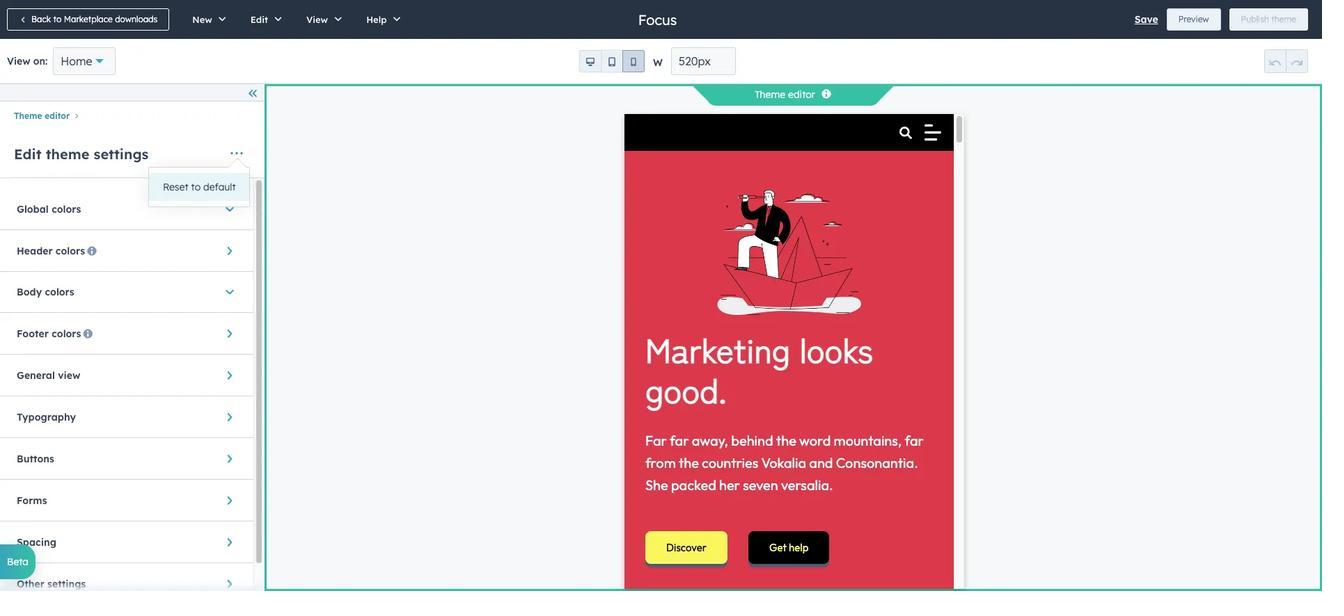 Task type: vqa. For each thing, say whether or not it's contained in the screenshot.
Lists 0 lists
no



Task type: locate. For each thing, give the bounding box(es) containing it.
1 horizontal spatial view
[[306, 14, 328, 25]]

0 horizontal spatial group
[[579, 50, 645, 72]]

settings down theme editor navigation
[[94, 145, 148, 163]]

global colors button
[[17, 190, 237, 230]]

reset
[[163, 181, 188, 194]]

view on:
[[7, 55, 48, 68]]

edit button
[[236, 0, 292, 39]]

beta button
[[0, 545, 36, 580]]

colors inside dropdown button
[[45, 286, 74, 299]]

new button
[[178, 0, 236, 39]]

to right back
[[53, 14, 61, 24]]

1 vertical spatial caret image
[[223, 330, 237, 339]]

other
[[17, 578, 44, 591]]

edit
[[250, 14, 268, 25], [14, 145, 41, 163]]

0 vertical spatial settings
[[94, 145, 148, 163]]

publish theme
[[1241, 14, 1296, 24]]

0 horizontal spatial theme editor
[[14, 111, 70, 121]]

downloads
[[115, 14, 158, 24]]

settings right other
[[47, 578, 86, 591]]

view inside button
[[306, 14, 328, 25]]

colors
[[52, 204, 81, 216], [56, 245, 85, 257], [45, 286, 74, 299], [52, 328, 81, 340]]

edit inside button
[[250, 14, 268, 25]]

preview button
[[1167, 8, 1221, 31]]

0 horizontal spatial settings
[[47, 578, 86, 591]]

to
[[53, 14, 61, 24], [191, 181, 201, 194]]

0 vertical spatial theme
[[1271, 14, 1296, 24]]

2 vertical spatial caret image
[[223, 372, 237, 380]]

caret image
[[226, 203, 234, 217], [226, 286, 234, 300], [223, 414, 237, 422], [223, 456, 237, 464], [223, 497, 237, 506], [223, 539, 237, 547], [223, 581, 237, 589]]

edit right new button
[[250, 14, 268, 25]]

back
[[31, 14, 51, 24]]

settings
[[94, 145, 148, 163], [47, 578, 86, 591]]

0 horizontal spatial to
[[53, 14, 61, 24]]

colors right the global
[[52, 204, 81, 216]]

caret image for global colors
[[226, 203, 234, 217]]

view left on:
[[7, 55, 30, 68]]

1 vertical spatial editor
[[45, 111, 70, 121]]

colors right header
[[56, 245, 85, 257]]

caret image inside the 'global colors' dropdown button
[[226, 203, 234, 217]]

caret image for other settings
[[223, 581, 237, 589]]

1 vertical spatial view
[[7, 55, 30, 68]]

theme
[[1271, 14, 1296, 24], [46, 145, 89, 163]]

view button
[[292, 0, 352, 39]]

theme inside navigation
[[14, 111, 42, 121]]

0 horizontal spatial editor
[[45, 111, 70, 121]]

home
[[61, 54, 92, 68]]

1 horizontal spatial theme
[[755, 88, 785, 101]]

0 vertical spatial to
[[53, 14, 61, 24]]

0 vertical spatial view
[[306, 14, 328, 25]]

edit down theme editor button
[[14, 145, 41, 163]]

w
[[653, 56, 663, 69]]

0 vertical spatial theme
[[755, 88, 785, 101]]

colors for footer colors
[[52, 328, 81, 340]]

1 vertical spatial theme
[[14, 111, 42, 121]]

colors right footer
[[52, 328, 81, 340]]

buttons
[[17, 453, 54, 466]]

back to marketplace downloads
[[31, 14, 158, 24]]

to for reset
[[191, 181, 201, 194]]

help
[[366, 14, 387, 25]]

view right 'edit' button
[[306, 14, 328, 25]]

body
[[17, 286, 42, 299]]

0 horizontal spatial edit
[[14, 145, 41, 163]]

help button
[[352, 0, 410, 39]]

1 vertical spatial to
[[191, 181, 201, 194]]

view
[[306, 14, 328, 25], [7, 55, 30, 68]]

group down the publish theme button
[[1264, 49, 1308, 73]]

theme inside button
[[1271, 14, 1296, 24]]

caret image inside "body colors" dropdown button
[[226, 286, 234, 300]]

focus
[[638, 11, 677, 28]]

caret image
[[223, 247, 237, 256], [223, 330, 237, 339], [223, 372, 237, 380]]

editor inside theme editor navigation
[[45, 111, 70, 121]]

view
[[58, 370, 80, 382]]

0 horizontal spatial theme
[[46, 145, 89, 163]]

colors for body colors
[[45, 286, 74, 299]]

0 vertical spatial caret image
[[223, 247, 237, 256]]

0 vertical spatial theme editor
[[755, 88, 815, 101]]

1 vertical spatial theme editor
[[14, 111, 70, 121]]

theme for edit
[[46, 145, 89, 163]]

edit theme settings
[[14, 145, 148, 163]]

3 caret image from the top
[[223, 372, 237, 380]]

1 horizontal spatial theme editor
[[755, 88, 815, 101]]

beta
[[7, 556, 29, 569]]

2 caret image from the top
[[223, 330, 237, 339]]

1 horizontal spatial theme
[[1271, 14, 1296, 24]]

footer
[[17, 328, 49, 340]]

0 horizontal spatial view
[[7, 55, 30, 68]]

header
[[17, 245, 53, 257]]

1 caret image from the top
[[223, 247, 237, 256]]

general
[[17, 370, 55, 382]]

theme editor
[[755, 88, 815, 101], [14, 111, 70, 121]]

group
[[1264, 49, 1308, 73], [579, 50, 645, 72]]

editor
[[788, 88, 815, 101], [45, 111, 70, 121]]

1 horizontal spatial to
[[191, 181, 201, 194]]

colors right body
[[45, 286, 74, 299]]

reset to default button
[[149, 173, 249, 201]]

theme down theme editor button
[[46, 145, 89, 163]]

0 vertical spatial edit
[[250, 14, 268, 25]]

edit for edit theme settings
[[14, 145, 41, 163]]

1 horizontal spatial edit
[[250, 14, 268, 25]]

new
[[192, 14, 212, 25]]

1 horizontal spatial editor
[[788, 88, 815, 101]]

to right reset
[[191, 181, 201, 194]]

1 vertical spatial edit
[[14, 145, 41, 163]]

caret image for header colors
[[223, 247, 237, 256]]

theme
[[755, 88, 785, 101], [14, 111, 42, 121]]

body colors
[[17, 286, 74, 299]]

back to marketplace downloads button
[[7, 8, 169, 31]]

view for view
[[306, 14, 328, 25]]

on:
[[33, 55, 48, 68]]

1 vertical spatial theme
[[46, 145, 89, 163]]

preview
[[1179, 14, 1209, 24]]

0 horizontal spatial theme
[[14, 111, 42, 121]]

colors inside dropdown button
[[52, 204, 81, 216]]

caret image for typography
[[223, 414, 237, 422]]

1 horizontal spatial settings
[[94, 145, 148, 163]]

theme right publish
[[1271, 14, 1296, 24]]

group left "w"
[[579, 50, 645, 72]]

caret image for body colors
[[226, 286, 234, 300]]



Task type: describe. For each thing, give the bounding box(es) containing it.
0 vertical spatial editor
[[788, 88, 815, 101]]

to for back
[[53, 14, 61, 24]]

theme editor inside theme editor navigation
[[14, 111, 70, 121]]

save
[[1135, 13, 1158, 26]]

global
[[17, 204, 49, 216]]

general view
[[17, 370, 80, 382]]

spacing
[[17, 537, 56, 549]]

W text field
[[671, 47, 736, 75]]

caret image for footer colors
[[223, 330, 237, 339]]

other settings
[[17, 578, 86, 591]]

theme editor button
[[14, 111, 70, 121]]

colors for header colors
[[56, 245, 85, 257]]

1 horizontal spatial group
[[1264, 49, 1308, 73]]

theme editor navigation
[[0, 107, 264, 125]]

footer colors
[[17, 328, 81, 340]]

body colors button
[[17, 272, 237, 313]]

publish theme button
[[1229, 8, 1308, 31]]

home button
[[53, 47, 115, 75]]

reset to default
[[163, 181, 236, 194]]

caret image for forms
[[223, 497, 237, 506]]

marketplace
[[64, 14, 113, 24]]

forms
[[17, 495, 47, 507]]

global colors
[[17, 204, 81, 216]]

typography
[[17, 411, 76, 424]]

1 vertical spatial settings
[[47, 578, 86, 591]]

theme for publish
[[1271, 14, 1296, 24]]

view for view on:
[[7, 55, 30, 68]]

colors for global colors
[[52, 204, 81, 216]]

caret image for spacing
[[223, 539, 237, 547]]

edit for edit
[[250, 14, 268, 25]]

publish
[[1241, 14, 1269, 24]]

caret image for buttons
[[223, 456, 237, 464]]

default
[[203, 181, 236, 194]]

save button
[[1135, 11, 1158, 28]]

header colors
[[17, 245, 85, 257]]



